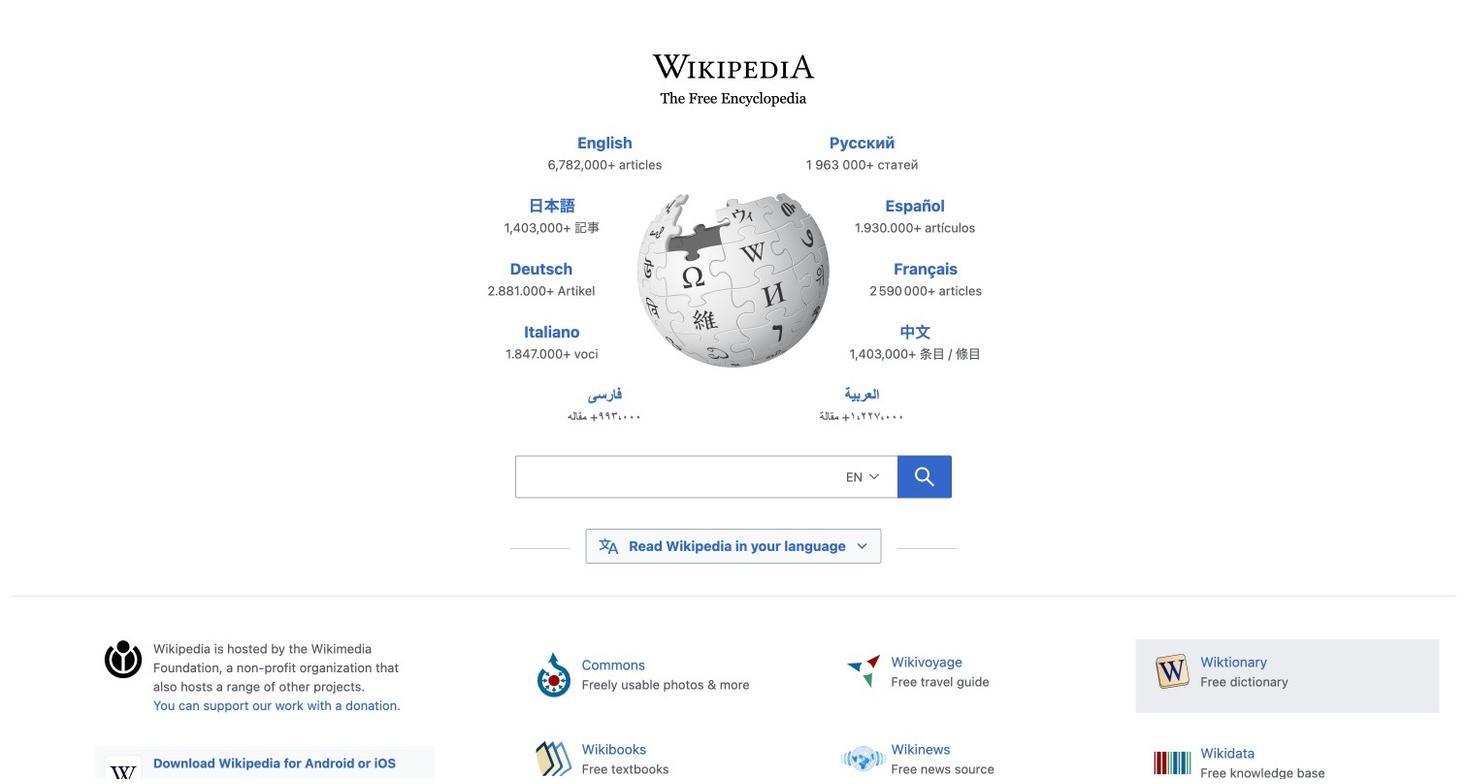 Task type: describe. For each thing, give the bounding box(es) containing it.
wikipedia image
[[637, 192, 831, 370]]



Task type: locate. For each thing, give the bounding box(es) containing it.
other projects element
[[517, 639, 1455, 779]]

None search field
[[472, 450, 996, 510], [515, 456, 898, 498], [472, 450, 996, 510], [515, 456, 898, 498]]

top languages element
[[466, 131, 1002, 446]]



